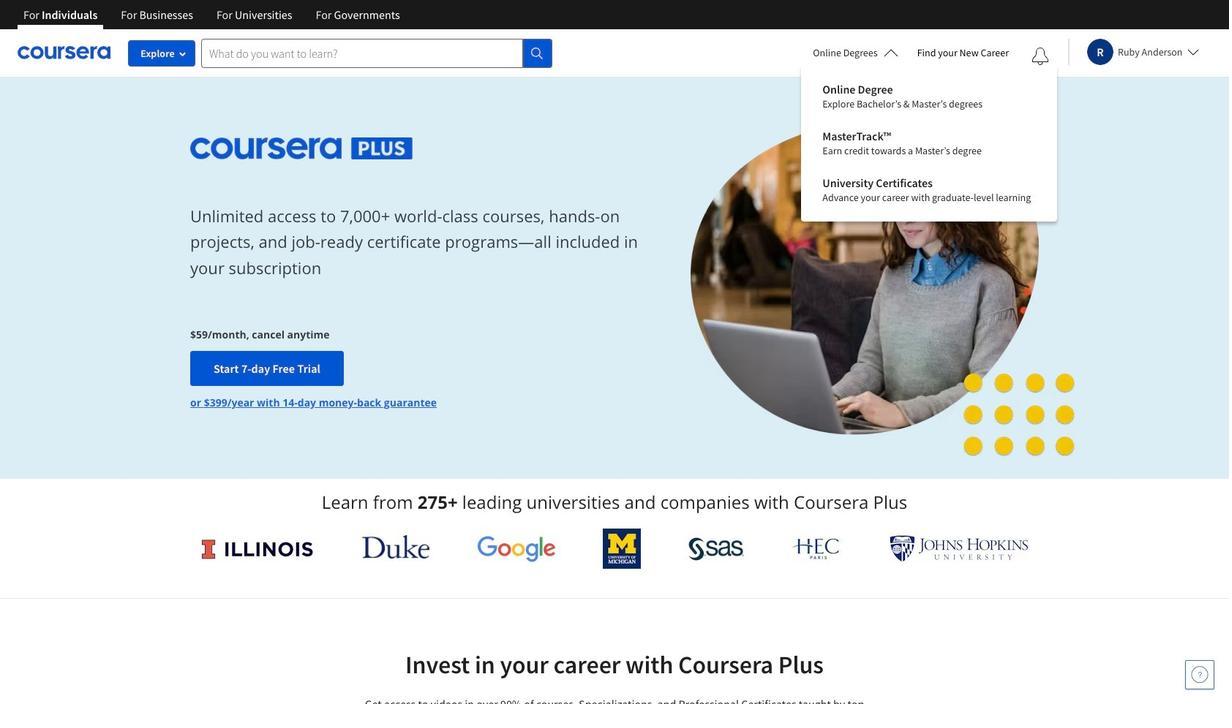 Task type: locate. For each thing, give the bounding box(es) containing it.
banner navigation
[[12, 0, 412, 29]]

menu
[[811, 73, 1048, 214]]

None search field
[[201, 38, 553, 68]]

help center image
[[1192, 667, 1209, 684]]

google image
[[477, 536, 556, 563]]

duke university image
[[362, 536, 430, 559]]

university of michigan image
[[603, 529, 641, 569]]



Task type: vqa. For each thing, say whether or not it's contained in the screenshot.
University of Illinois at Urbana-Champaign 'image'
yes



Task type: describe. For each thing, give the bounding box(es) containing it.
university of illinois at urbana-champaign image
[[201, 538, 315, 561]]

coursera image
[[18, 41, 111, 65]]

johns hopkins university image
[[890, 536, 1029, 563]]

hec paris image
[[792, 534, 843, 564]]

sas image
[[689, 538, 744, 561]]

coursera plus image
[[190, 137, 413, 159]]

What do you want to learn? text field
[[201, 38, 523, 68]]



